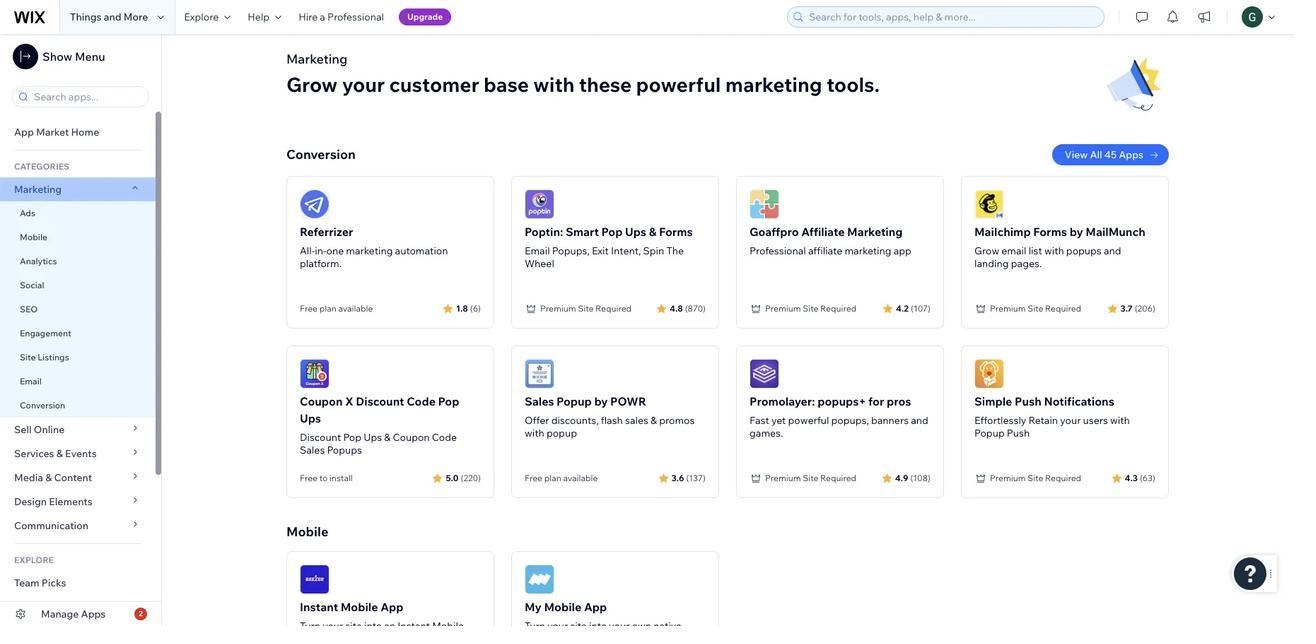 Task type: locate. For each thing, give the bounding box(es) containing it.
poptin: smart pop ups & forms logo image
[[525, 190, 555, 219]]

social
[[20, 280, 44, 291]]

marketing up app
[[847, 225, 903, 239]]

conversion up referrizer logo
[[286, 146, 356, 163]]

apps right 45
[[1119, 149, 1144, 161]]

app for my mobile app
[[584, 601, 607, 615]]

free left to
[[300, 473, 318, 484]]

goaffpro affiliate marketing professional affiliate marketing app
[[750, 225, 912, 257]]

0 horizontal spatial plan
[[319, 303, 337, 314]]

design elements link
[[0, 490, 156, 514]]

your
[[342, 72, 385, 97], [1061, 415, 1081, 427]]

premium down games.
[[765, 473, 801, 484]]

1.8
[[456, 303, 468, 314]]

available down popup in the left bottom of the page
[[563, 473, 598, 484]]

0 horizontal spatial grow
[[286, 72, 338, 97]]

platform.
[[300, 257, 342, 270]]

0 vertical spatial marketing
[[286, 51, 348, 67]]

premium site required down games.
[[765, 473, 857, 484]]

& right popups
[[384, 431, 391, 444]]

email down site listings
[[20, 376, 42, 387]]

app market home link
[[0, 120, 156, 144]]

with inside sales popup by powr offer discounts, flash sales & promos with popup
[[525, 427, 545, 440]]

0 horizontal spatial free plan available
[[300, 303, 373, 314]]

1 horizontal spatial available
[[563, 473, 598, 484]]

0 vertical spatial your
[[342, 72, 385, 97]]

0 horizontal spatial sales
[[300, 444, 325, 457]]

1 horizontal spatial sales
[[525, 395, 554, 409]]

0 vertical spatial ups
[[625, 225, 647, 239]]

1 vertical spatial coupon
[[393, 431, 430, 444]]

1 vertical spatial and
[[1104, 245, 1122, 257]]

instant
[[300, 601, 338, 615]]

by up popups
[[1070, 225, 1083, 239]]

communication link
[[0, 514, 156, 538]]

site down exit
[[578, 303, 594, 314]]

required down retain
[[1046, 473, 1082, 484]]

Search for tools, apps, help & more... field
[[805, 7, 1100, 27]]

marketing inside marketing grow your customer base with these powerful marketing tools.
[[726, 72, 822, 97]]

team picks link
[[0, 572, 156, 596]]

1.8 (6)
[[456, 303, 481, 314]]

marketing inside "goaffpro affiliate marketing professional affiliate marketing app"
[[847, 225, 903, 239]]

& right media in the bottom of the page
[[45, 472, 52, 485]]

premium down wheel
[[540, 303, 576, 314]]

0 vertical spatial free plan available
[[300, 303, 373, 314]]

professional down 'goaffpro'
[[750, 245, 806, 257]]

seo link
[[0, 298, 156, 322]]

pros
[[887, 395, 911, 409]]

1 horizontal spatial marketing
[[286, 51, 348, 67]]

site
[[578, 303, 594, 314], [803, 303, 819, 314], [1028, 303, 1044, 314], [20, 352, 36, 363], [803, 473, 819, 484], [1028, 473, 1044, 484]]

affiliate
[[802, 225, 845, 239]]

mobile up analytics at left top
[[20, 232, 47, 243]]

1 horizontal spatial plan
[[544, 473, 561, 484]]

marketing down a on the top left of the page
[[286, 51, 348, 67]]

1 horizontal spatial your
[[1061, 415, 1081, 427]]

site for mailchimp
[[1028, 303, 1044, 314]]

4.2
[[896, 303, 909, 314]]

1 horizontal spatial apps
[[81, 608, 106, 621]]

popups,
[[832, 415, 869, 427]]

2 horizontal spatial ups
[[625, 225, 647, 239]]

newest apps link
[[0, 596, 156, 620]]

required down popups,
[[821, 473, 857, 484]]

2 horizontal spatial and
[[1104, 245, 1122, 257]]

3.6
[[672, 473, 684, 483]]

4.8 (870)
[[670, 303, 706, 314]]

0 horizontal spatial by
[[594, 395, 608, 409]]

forms inside mailchimp forms by mailmunch grow email list with popups and landing pages.
[[1034, 225, 1067, 239]]

plan down popup in the left bottom of the page
[[544, 473, 561, 484]]

home
[[71, 126, 99, 139]]

0 vertical spatial popup
[[557, 395, 592, 409]]

engagement
[[20, 328, 71, 339]]

popups
[[327, 444, 362, 457]]

required down intent,
[[596, 303, 632, 314]]

ads
[[20, 208, 35, 219]]

4.2 (107)
[[896, 303, 931, 314]]

free plan available for all-
[[300, 303, 373, 314]]

site down 'pages.'
[[1028, 303, 1044, 314]]

0 vertical spatial pop
[[602, 225, 623, 239]]

required
[[596, 303, 632, 314], [821, 303, 857, 314], [1046, 303, 1082, 314], [821, 473, 857, 484], [1046, 473, 1082, 484]]

2 horizontal spatial marketing
[[847, 225, 903, 239]]

1 vertical spatial ups
[[300, 412, 321, 426]]

smart
[[566, 225, 599, 239]]

2 vertical spatial ups
[[364, 431, 382, 444]]

0 horizontal spatial apps
[[52, 601, 76, 614]]

0 vertical spatial discount
[[356, 395, 404, 409]]

available down platform. at the top of the page
[[338, 303, 373, 314]]

popup
[[557, 395, 592, 409], [975, 427, 1005, 440]]

2 forms from the left
[[1034, 225, 1067, 239]]

free
[[300, 303, 318, 314], [300, 473, 318, 484], [525, 473, 543, 484]]

required down affiliate
[[821, 303, 857, 314]]

email down the poptin:
[[525, 245, 550, 257]]

premium site required down retain
[[990, 473, 1082, 484]]

yet
[[772, 415, 786, 427]]

email inside "link"
[[20, 376, 42, 387]]

1 vertical spatial grow
[[975, 245, 1000, 257]]

services & events link
[[0, 442, 156, 466]]

professional inside "goaffpro affiliate marketing professional affiliate marketing app"
[[750, 245, 806, 257]]

0 horizontal spatial powerful
[[636, 72, 721, 97]]

push up retain
[[1015, 395, 1042, 409]]

forms up list
[[1034, 225, 1067, 239]]

premium site required down affiliate
[[765, 303, 857, 314]]

app
[[894, 245, 912, 257]]

menu
[[75, 50, 105, 64]]

premium site required down exit
[[540, 303, 632, 314]]

1 vertical spatial popup
[[975, 427, 1005, 440]]

popup up discounts,
[[557, 395, 592, 409]]

hire
[[299, 11, 318, 23]]

base
[[484, 72, 529, 97]]

effortlessly
[[975, 415, 1027, 427]]

by for forms
[[1070, 225, 1083, 239]]

0 horizontal spatial coupon
[[300, 395, 343, 409]]

2 horizontal spatial marketing
[[845, 245, 892, 257]]

sales up offer
[[525, 395, 554, 409]]

my mobile app
[[525, 601, 607, 615]]

services & events
[[14, 448, 97, 460]]

professional right a on the top left of the page
[[328, 11, 384, 23]]

site listings
[[20, 352, 69, 363]]

premium
[[540, 303, 576, 314], [765, 303, 801, 314], [990, 303, 1026, 314], [765, 473, 801, 484], [990, 473, 1026, 484]]

premium site required down 'pages.'
[[990, 303, 1082, 314]]

engagement link
[[0, 322, 156, 346]]

site left listings
[[20, 352, 36, 363]]

0 vertical spatial by
[[1070, 225, 1083, 239]]

by for popup
[[594, 395, 608, 409]]

1 horizontal spatial grow
[[975, 245, 1000, 257]]

4.3 (63)
[[1125, 473, 1156, 483]]

powerful inside marketing grow your customer base with these powerful marketing tools.
[[636, 72, 721, 97]]

free plan available down platform. at the top of the page
[[300, 303, 373, 314]]

app inside sidebar element
[[14, 126, 34, 139]]

sales inside coupon x discount code pop ups discount pop ups & coupon code sales popups
[[300, 444, 325, 457]]

0 horizontal spatial and
[[104, 11, 121, 23]]

coupon left x
[[300, 395, 343, 409]]

& inside coupon x discount code pop ups discount pop ups & coupon code sales popups
[[384, 431, 391, 444]]

5.0
[[446, 473, 459, 483]]

0 horizontal spatial marketing
[[14, 183, 62, 196]]

with right users
[[1111, 415, 1130, 427]]

premium site required for grow
[[990, 303, 1082, 314]]

mobile right my
[[544, 601, 582, 615]]

discount up to
[[300, 431, 341, 444]]

with right base
[[534, 72, 575, 97]]

grow
[[286, 72, 338, 97], [975, 245, 1000, 257]]

1 vertical spatial free plan available
[[525, 473, 598, 484]]

app
[[14, 126, 34, 139], [381, 601, 404, 615], [584, 601, 607, 615]]

simple push notifications effortlessly retain your users with popup push
[[975, 395, 1130, 440]]

1 vertical spatial professional
[[750, 245, 806, 257]]

mobile inside sidebar element
[[20, 232, 47, 243]]

site down affiliate
[[803, 303, 819, 314]]

email link
[[0, 370, 156, 394]]

seo
[[20, 304, 38, 315]]

mailchimp
[[975, 225, 1031, 239]]

customer
[[389, 72, 479, 97]]

grow down "hire"
[[286, 72, 338, 97]]

sales up to
[[300, 444, 325, 457]]

0 horizontal spatial discount
[[300, 431, 341, 444]]

free down platform. at the top of the page
[[300, 303, 318, 314]]

2 horizontal spatial pop
[[602, 225, 623, 239]]

premium up promolayer: popups+ for pros logo
[[765, 303, 801, 314]]

1 vertical spatial powerful
[[788, 415, 829, 427]]

and inside mailchimp forms by mailmunch grow email list with popups and landing pages.
[[1104, 245, 1122, 257]]

free plan available down popup in the left bottom of the page
[[525, 473, 598, 484]]

4.3
[[1125, 473, 1138, 483]]

with inside mailchimp forms by mailmunch grow email list with popups and landing pages.
[[1045, 245, 1064, 257]]

newest
[[14, 601, 50, 614]]

by inside mailchimp forms by mailmunch grow email list with popups and landing pages.
[[1070, 225, 1083, 239]]

marketing for marketing grow your customer base with these powerful marketing tools.
[[286, 51, 348, 67]]

with left popup in the left bottom of the page
[[525, 427, 545, 440]]

premium down effortlessly
[[990, 473, 1026, 484]]

1 vertical spatial push
[[1007, 427, 1030, 440]]

0 horizontal spatial app
[[14, 126, 34, 139]]

popups+
[[818, 395, 866, 409]]

0 horizontal spatial email
[[20, 376, 42, 387]]

forms up "the"
[[659, 225, 693, 239]]

1 horizontal spatial professional
[[750, 245, 806, 257]]

2 vertical spatial marketing
[[847, 225, 903, 239]]

1 horizontal spatial and
[[911, 415, 929, 427]]

ups down 'coupon x discount code pop ups logo'
[[300, 412, 321, 426]]

by inside sales popup by powr offer discounts, flash sales & promos with popup
[[594, 395, 608, 409]]

premium site required for fast
[[765, 473, 857, 484]]

email
[[1002, 245, 1027, 257]]

& left "events"
[[56, 448, 63, 460]]

& up the spin
[[649, 225, 657, 239]]

retain
[[1029, 415, 1058, 427]]

coupon right popups
[[393, 431, 430, 444]]

by
[[1070, 225, 1083, 239], [594, 395, 608, 409]]

available for one
[[338, 303, 373, 314]]

coupon
[[300, 395, 343, 409], [393, 431, 430, 444]]

0 horizontal spatial conversion
[[20, 400, 65, 411]]

2 vertical spatial pop
[[343, 431, 362, 444]]

the
[[667, 245, 684, 257]]

plan down platform. at the top of the page
[[319, 303, 337, 314]]

1 horizontal spatial by
[[1070, 225, 1083, 239]]

sales
[[525, 395, 554, 409], [300, 444, 325, 457]]

1 vertical spatial pop
[[438, 395, 459, 409]]

1 horizontal spatial free plan available
[[525, 473, 598, 484]]

0 horizontal spatial your
[[342, 72, 385, 97]]

1 vertical spatial sales
[[300, 444, 325, 457]]

tools.
[[827, 72, 880, 97]]

(108)
[[911, 473, 931, 483]]

free for sales popup by powr
[[525, 473, 543, 484]]

ups right popups
[[364, 431, 382, 444]]

grow down mailchimp
[[975, 245, 1000, 257]]

1 vertical spatial your
[[1061, 415, 1081, 427]]

with right list
[[1045, 245, 1064, 257]]

0 horizontal spatial ups
[[300, 412, 321, 426]]

1 vertical spatial marketing
[[14, 183, 62, 196]]

view all 45 apps link
[[1052, 144, 1169, 166]]

free down offer
[[525, 473, 543, 484]]

email inside poptin: smart pop ups & forms email popups, exit intent, spin the wheel
[[525, 245, 550, 257]]

0 vertical spatial email
[[525, 245, 550, 257]]

popup down simple
[[975, 427, 1005, 440]]

2 vertical spatial and
[[911, 415, 929, 427]]

promos
[[659, 415, 695, 427]]

& inside poptin: smart pop ups & forms email popups, exit intent, spin the wheel
[[649, 225, 657, 239]]

0 vertical spatial conversion
[[286, 146, 356, 163]]

1 vertical spatial plan
[[544, 473, 561, 484]]

app market home
[[14, 126, 99, 139]]

professional inside 'link'
[[328, 11, 384, 23]]

apps right manage
[[81, 608, 106, 621]]

and down pros
[[911, 415, 929, 427]]

0 vertical spatial grow
[[286, 72, 338, 97]]

0 vertical spatial powerful
[[636, 72, 721, 97]]

grow inside mailchimp forms by mailmunch grow email list with popups and landing pages.
[[975, 245, 1000, 257]]

0 vertical spatial professional
[[328, 11, 384, 23]]

site for goaffpro
[[803, 303, 819, 314]]

discount right x
[[356, 395, 404, 409]]

3.7 (206)
[[1121, 303, 1156, 314]]

premium site required for &
[[540, 303, 632, 314]]

show menu button
[[13, 44, 105, 69]]

popup inside sales popup by powr offer discounts, flash sales & promos with popup
[[557, 395, 592, 409]]

0 horizontal spatial forms
[[659, 225, 693, 239]]

1 vertical spatial email
[[20, 376, 42, 387]]

1 vertical spatial conversion
[[20, 400, 65, 411]]

powerful inside promolayer: popups+ for pros fast yet powerful popups, banners and games.
[[788, 415, 829, 427]]

1 horizontal spatial popup
[[975, 427, 1005, 440]]

mobile right instant at the left bottom
[[341, 601, 378, 615]]

(6)
[[470, 303, 481, 314]]

and inside promolayer: popups+ for pros fast yet powerful popups, banners and games.
[[911, 415, 929, 427]]

1 horizontal spatial forms
[[1034, 225, 1067, 239]]

site down retain
[[1028, 473, 1044, 484]]

0 vertical spatial available
[[338, 303, 373, 314]]

conversion up sell online
[[20, 400, 65, 411]]

push down simple
[[1007, 427, 1030, 440]]

0 vertical spatial sales
[[525, 395, 554, 409]]

0 horizontal spatial professional
[[328, 11, 384, 23]]

site down promolayer: popups+ for pros fast yet powerful popups, banners and games.
[[803, 473, 819, 484]]

notifications
[[1044, 395, 1115, 409]]

required down popups
[[1046, 303, 1082, 314]]

0 horizontal spatial marketing
[[346, 245, 393, 257]]

ups up intent,
[[625, 225, 647, 239]]

0 horizontal spatial pop
[[343, 431, 362, 444]]

1 horizontal spatial email
[[525, 245, 550, 257]]

premium down the landing
[[990, 303, 1026, 314]]

conversion link
[[0, 394, 156, 418]]

0 horizontal spatial available
[[338, 303, 373, 314]]

by up the flash
[[594, 395, 608, 409]]

1 vertical spatial available
[[563, 473, 598, 484]]

0 vertical spatial plan
[[319, 303, 337, 314]]

all
[[1090, 149, 1103, 161]]

0 horizontal spatial popup
[[557, 395, 592, 409]]

1 horizontal spatial app
[[381, 601, 404, 615]]

1 horizontal spatial powerful
[[788, 415, 829, 427]]

45
[[1105, 149, 1117, 161]]

1 vertical spatial code
[[432, 431, 457, 444]]

and for promolayer: popups+ for pros
[[911, 415, 929, 427]]

banners
[[871, 415, 909, 427]]

1 horizontal spatial marketing
[[726, 72, 822, 97]]

1 vertical spatial by
[[594, 395, 608, 409]]

(137)
[[686, 473, 706, 483]]

marketing inside marketing 'link'
[[14, 183, 62, 196]]

marketing inside marketing grow your customer base with these powerful marketing tools.
[[286, 51, 348, 67]]

site inside sidebar element
[[20, 352, 36, 363]]

& right sales
[[651, 415, 657, 427]]

marketing inside "goaffpro affiliate marketing professional affiliate marketing app"
[[845, 245, 892, 257]]

premium for fast
[[765, 473, 801, 484]]

ups
[[625, 225, 647, 239], [300, 412, 321, 426], [364, 431, 382, 444]]

premium site required for retain
[[990, 473, 1082, 484]]

and down mailmunch
[[1104, 245, 1122, 257]]

explore
[[14, 555, 54, 566]]

apps
[[1119, 149, 1144, 161], [52, 601, 76, 614], [81, 608, 106, 621]]

2 horizontal spatial apps
[[1119, 149, 1144, 161]]

2 horizontal spatial app
[[584, 601, 607, 615]]

these
[[579, 72, 632, 97]]

apps down picks
[[52, 601, 76, 614]]

and left 'more'
[[104, 11, 121, 23]]

apps for newest apps
[[52, 601, 76, 614]]

marketing inside referrizer all-in-one marketing automation platform.
[[346, 245, 393, 257]]

for
[[869, 395, 884, 409]]

premium for &
[[540, 303, 576, 314]]

& inside sales popup by powr offer discounts, flash sales & promos with popup
[[651, 415, 657, 427]]

instant mobile app
[[300, 601, 404, 615]]

marketing down the categories
[[14, 183, 62, 196]]

forms inside poptin: smart pop ups & forms email popups, exit intent, spin the wheel
[[659, 225, 693, 239]]

1 forms from the left
[[659, 225, 693, 239]]

required for forms
[[596, 303, 632, 314]]



Task type: describe. For each thing, give the bounding box(es) containing it.
one
[[326, 245, 344, 257]]

pop inside poptin: smart pop ups & forms email popups, exit intent, spin the wheel
[[602, 225, 623, 239]]

& inside services & events link
[[56, 448, 63, 460]]

4.8
[[670, 303, 683, 314]]

users
[[1083, 415, 1108, 427]]

wheel
[[525, 257, 554, 270]]

marketing link
[[0, 178, 156, 202]]

hire a professional link
[[290, 0, 393, 34]]

referrizer all-in-one marketing automation platform.
[[300, 225, 448, 270]]

free for referrizer
[[300, 303, 318, 314]]

your inside simple push notifications effortlessly retain your users with popup push
[[1061, 415, 1081, 427]]

sell
[[14, 424, 32, 436]]

0 vertical spatial code
[[407, 395, 436, 409]]

plan for popup
[[544, 473, 561, 484]]

(206)
[[1135, 303, 1156, 314]]

view
[[1065, 149, 1088, 161]]

coupon x discount code pop ups logo image
[[300, 359, 330, 389]]

analytics link
[[0, 250, 156, 274]]

analytics
[[20, 256, 57, 267]]

0 vertical spatial and
[[104, 11, 121, 23]]

my mobile app logo image
[[525, 565, 555, 595]]

show menu
[[42, 50, 105, 64]]

help
[[248, 11, 270, 23]]

to
[[319, 473, 328, 484]]

media
[[14, 472, 43, 485]]

in-
[[315, 245, 326, 257]]

services
[[14, 448, 54, 460]]

required for yet
[[821, 473, 857, 484]]

1 horizontal spatial coupon
[[393, 431, 430, 444]]

elements
[[49, 496, 93, 509]]

0 vertical spatial push
[[1015, 395, 1042, 409]]

free plan available for popup
[[525, 473, 598, 484]]

help button
[[239, 0, 290, 34]]

communication
[[14, 520, 91, 533]]

goaffpro
[[750, 225, 799, 239]]

discounts,
[[552, 415, 599, 427]]

instant mobile app  logo image
[[300, 565, 330, 595]]

more
[[124, 11, 148, 23]]

hire a professional
[[299, 11, 384, 23]]

mailchimp forms by mailmunch grow email list with popups and landing pages.
[[975, 225, 1146, 270]]

coupon x discount code pop ups discount pop ups & coupon code sales popups
[[300, 395, 459, 457]]

sales inside sales popup by powr offer discounts, flash sales & promos with popup
[[525, 395, 554, 409]]

apps for manage apps
[[81, 608, 106, 621]]

required for your
[[1046, 473, 1082, 484]]

all-
[[300, 245, 315, 257]]

design
[[14, 496, 47, 509]]

1 vertical spatial discount
[[300, 431, 341, 444]]

available for powr
[[563, 473, 598, 484]]

things
[[70, 11, 102, 23]]

1 horizontal spatial ups
[[364, 431, 382, 444]]

(107)
[[911, 303, 931, 314]]

0 vertical spatial coupon
[[300, 395, 343, 409]]

categories
[[14, 161, 69, 172]]

media & content link
[[0, 466, 156, 490]]

1 horizontal spatial discount
[[356, 395, 404, 409]]

design elements
[[14, 496, 93, 509]]

listings
[[38, 352, 69, 363]]

site for simple
[[1028, 473, 1044, 484]]

(220)
[[461, 473, 481, 483]]

plan for all-
[[319, 303, 337, 314]]

market
[[36, 126, 69, 139]]

conversion inside sidebar element
[[20, 400, 65, 411]]

mailchimp forms by mailmunch logo image
[[975, 190, 1004, 219]]

mobile link
[[0, 226, 156, 250]]

premium site required for affiliate
[[765, 303, 857, 314]]

premium for affiliate
[[765, 303, 801, 314]]

5.0 (220)
[[446, 473, 481, 483]]

your inside marketing grow your customer base with these powerful marketing tools.
[[342, 72, 385, 97]]

3.7
[[1121, 303, 1133, 314]]

media & content
[[14, 472, 92, 485]]

sales popup by powr offer discounts, flash sales & promos with popup
[[525, 395, 695, 440]]

ups inside poptin: smart pop ups & forms email popups, exit intent, spin the wheel
[[625, 225, 647, 239]]

referrizer logo image
[[300, 190, 330, 219]]

exit
[[592, 245, 609, 257]]

manage
[[41, 608, 79, 621]]

grow inside marketing grow your customer base with these powerful marketing tools.
[[286, 72, 338, 97]]

and for mailchimp forms by mailmunch
[[1104, 245, 1122, 257]]

required for email
[[1046, 303, 1082, 314]]

1 horizontal spatial pop
[[438, 395, 459, 409]]

content
[[54, 472, 92, 485]]

marketing grow your customer base with these powerful marketing tools.
[[286, 51, 880, 97]]

team picks
[[14, 577, 66, 590]]

with inside simple push notifications effortlessly retain your users with popup push
[[1111, 415, 1130, 427]]

marketing for marketing
[[14, 183, 62, 196]]

poptin:
[[525, 225, 563, 239]]

promolayer: popups+ for pros fast yet powerful popups, banners and games.
[[750, 395, 929, 440]]

Search apps... field
[[30, 87, 144, 107]]

with inside marketing grow your customer base with these powerful marketing tools.
[[534, 72, 575, 97]]

free for coupon x discount code pop ups
[[300, 473, 318, 484]]

4.9
[[895, 473, 909, 483]]

simple
[[975, 395, 1013, 409]]

referrizer
[[300, 225, 353, 239]]

show
[[42, 50, 72, 64]]

1 horizontal spatial conversion
[[286, 146, 356, 163]]

list
[[1029, 245, 1043, 257]]

& inside media & content link
[[45, 472, 52, 485]]

mobile up instant mobile app  logo at the bottom left of page
[[286, 524, 329, 540]]

newest apps
[[14, 601, 76, 614]]

pages.
[[1011, 257, 1042, 270]]

required for marketing
[[821, 303, 857, 314]]

free to install
[[300, 473, 353, 484]]

picks
[[42, 577, 66, 590]]

promolayer: popups+ for pros logo image
[[750, 359, 780, 389]]

promolayer:
[[750, 395, 815, 409]]

(63)
[[1140, 473, 1156, 483]]

goaffpro affiliate marketing logo image
[[750, 190, 780, 219]]

2
[[139, 610, 143, 619]]

simple push notifications logo image
[[975, 359, 1004, 389]]

affiliate
[[809, 245, 843, 257]]

sales popup by powr logo image
[[525, 359, 555, 389]]

upgrade button
[[399, 8, 451, 25]]

popup inside simple push notifications effortlessly retain your users with popup push
[[975, 427, 1005, 440]]

site for promolayer:
[[803, 473, 819, 484]]

premium for retain
[[990, 473, 1026, 484]]

sidebar element
[[0, 34, 162, 627]]

social link
[[0, 274, 156, 298]]

sell online
[[14, 424, 65, 436]]

explore
[[184, 11, 219, 23]]

site for poptin:
[[578, 303, 594, 314]]

my
[[525, 601, 542, 615]]

offer
[[525, 415, 549, 427]]

premium for grow
[[990, 303, 1026, 314]]

sell online link
[[0, 418, 156, 442]]

app for instant mobile app
[[381, 601, 404, 615]]

landing
[[975, 257, 1009, 270]]

intent,
[[611, 245, 641, 257]]



Task type: vqa. For each thing, say whether or not it's contained in the screenshot.


